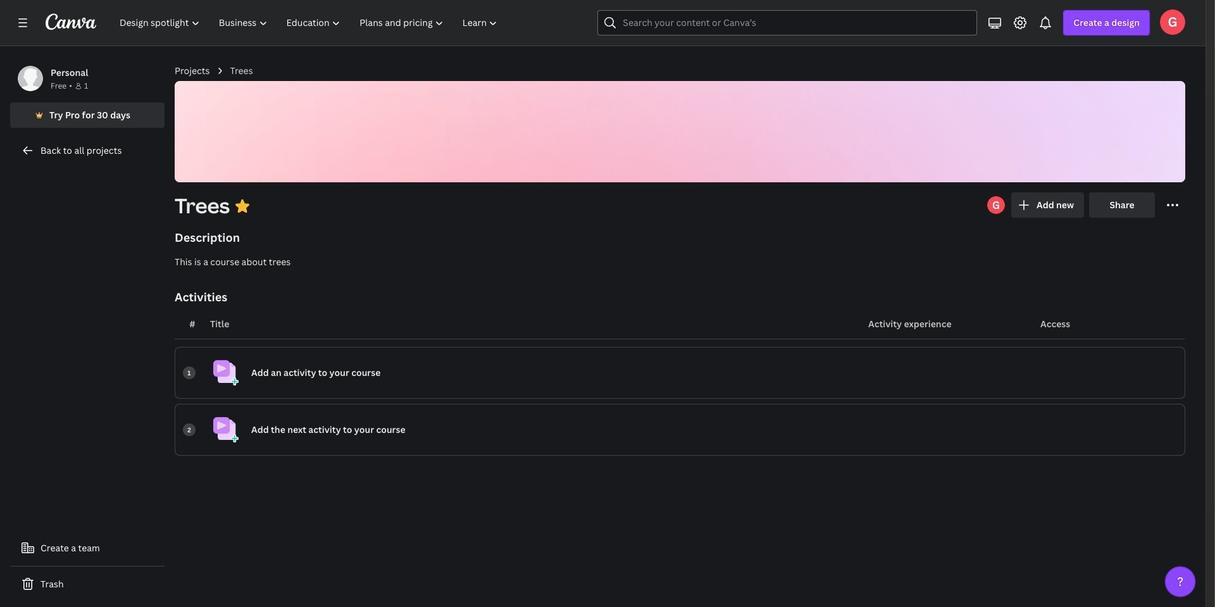 Task type: describe. For each thing, give the bounding box(es) containing it.
Search search field
[[623, 11, 953, 35]]

top level navigation element
[[111, 10, 509, 35]]

1 row from the top
[[175, 347, 1186, 399]]



Task type: vqa. For each thing, say whether or not it's contained in the screenshot.
option
no



Task type: locate. For each thing, give the bounding box(es) containing it.
genericname382024 image
[[1161, 9, 1186, 35], [1161, 9, 1186, 35]]

2 row from the top
[[175, 404, 1186, 456]]

1 vertical spatial row
[[175, 404, 1186, 456]]

None search field
[[598, 10, 978, 35]]

0 vertical spatial row
[[175, 347, 1186, 399]]

row
[[175, 347, 1186, 399], [175, 404, 1186, 456]]



